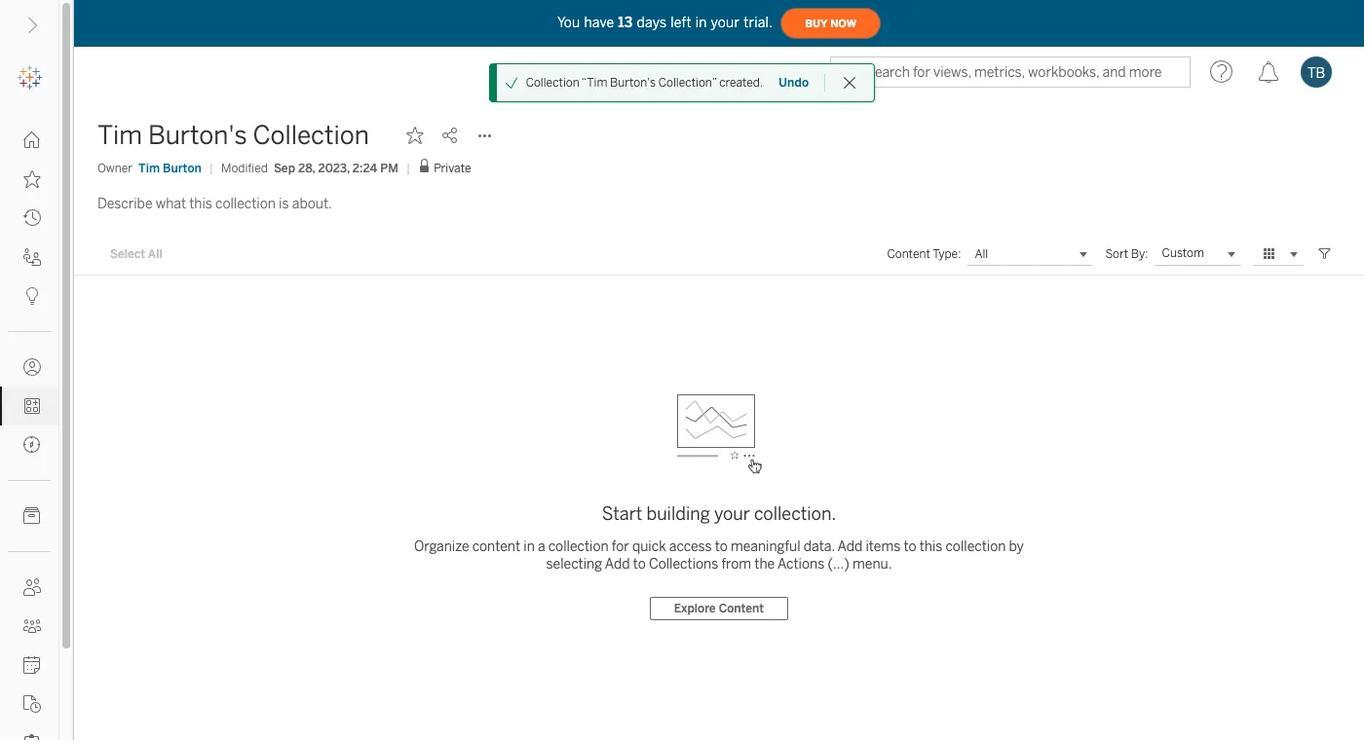 Task type: vqa. For each thing, say whether or not it's contained in the screenshot.
For in the left of the page
yes



Task type: locate. For each thing, give the bounding box(es) containing it.
to
[[715, 539, 728, 556], [904, 539, 916, 556], [633, 557, 646, 573]]

collection inside alert
[[526, 76, 580, 90]]

in inside organize content in a collection for quick access to meaningful data. add items to this collection by selecting add to collections from the actions (...) menu.
[[524, 539, 535, 556]]

left
[[671, 14, 692, 31]]

by:
[[1131, 247, 1148, 261]]

0 horizontal spatial to
[[633, 557, 646, 573]]

burton's
[[610, 76, 656, 90], [148, 120, 247, 151]]

0 vertical spatial tim
[[97, 120, 142, 151]]

explore content
[[674, 603, 764, 616]]

explore
[[674, 603, 716, 616]]

select all button
[[97, 243, 175, 266]]

content down from
[[719, 603, 764, 616]]

undo link
[[778, 75, 810, 91]]

| right the pm
[[406, 161, 410, 175]]

content inside button
[[719, 603, 764, 616]]

home image
[[23, 132, 41, 149]]

collection right success image
[[526, 76, 580, 90]]

tim left burton
[[138, 161, 160, 175]]

(...)
[[828, 557, 850, 573]]

collection
[[526, 76, 580, 90], [253, 120, 369, 151]]

1 vertical spatial tim
[[138, 161, 160, 175]]

in left the a on the bottom left of the page
[[524, 539, 535, 556]]

collections image
[[23, 398, 41, 415]]

owner
[[97, 161, 133, 175]]

0 horizontal spatial burton's
[[148, 120, 247, 151]]

0 vertical spatial burton's
[[610, 76, 656, 90]]

"tim
[[581, 76, 607, 90]]

sep
[[274, 161, 295, 175]]

content left type:
[[887, 247, 930, 261]]

in
[[695, 14, 707, 31], [524, 539, 535, 556]]

success image
[[504, 76, 518, 90]]

building
[[647, 504, 710, 526]]

Search for views, metrics, workbooks, and more text field
[[830, 57, 1191, 88]]

collection up selecting
[[548, 539, 609, 556]]

0 vertical spatial add
[[838, 539, 863, 556]]

trial.
[[744, 14, 773, 31]]

navigation panel element
[[0, 58, 58, 741]]

favorites image
[[23, 171, 41, 188]]

0 horizontal spatial in
[[524, 539, 535, 556]]

collection up 28,
[[253, 120, 369, 151]]

custom
[[1162, 247, 1204, 260]]

this
[[189, 196, 212, 213], [920, 539, 943, 556]]

tim up owner
[[97, 120, 142, 151]]

0 horizontal spatial content
[[719, 603, 764, 616]]

selecting
[[546, 557, 602, 573]]

explore content button
[[650, 598, 788, 621]]

explore image
[[23, 437, 41, 454]]

to down quick
[[633, 557, 646, 573]]

1 horizontal spatial collection
[[526, 76, 580, 90]]

burton's right "tim
[[610, 76, 656, 90]]

now
[[830, 17, 857, 30]]

content type:
[[887, 247, 961, 261]]

burton
[[163, 161, 202, 175]]

burton's inside alert
[[610, 76, 656, 90]]

content
[[472, 539, 520, 556]]

buy
[[805, 17, 828, 30]]

0 horizontal spatial this
[[189, 196, 212, 213]]

organize
[[414, 539, 469, 556]]

1 horizontal spatial in
[[695, 14, 707, 31]]

0 horizontal spatial collection
[[215, 196, 276, 213]]

0 vertical spatial collection
[[526, 76, 580, 90]]

data.
[[804, 539, 835, 556]]

add down for
[[605, 557, 630, 573]]

collection
[[215, 196, 276, 213], [548, 539, 609, 556], [946, 539, 1006, 556]]

this inside organize content in a collection for quick access to meaningful data. add items to this collection by selecting add to collections from the actions (...) menu.
[[920, 539, 943, 556]]

add up (...)
[[838, 539, 863, 556]]

days
[[637, 14, 667, 31]]

| right burton
[[209, 161, 213, 175]]

to right "items"
[[904, 539, 916, 556]]

1 vertical spatial this
[[920, 539, 943, 556]]

1 horizontal spatial this
[[920, 539, 943, 556]]

2023,
[[318, 161, 350, 175]]

1 horizontal spatial content
[[887, 247, 930, 261]]

1 vertical spatial collection
[[253, 120, 369, 151]]

this right what
[[189, 196, 212, 213]]

collection left by
[[946, 539, 1006, 556]]

what
[[156, 196, 186, 213]]

schedules image
[[23, 657, 41, 674]]

pm
[[380, 161, 399, 175]]

the
[[754, 557, 775, 573]]

meaningful
[[731, 539, 801, 556]]

1 horizontal spatial |
[[406, 161, 410, 175]]

by
[[1009, 539, 1024, 556]]

1 vertical spatial in
[[524, 539, 535, 556]]

0 horizontal spatial add
[[605, 557, 630, 573]]

select
[[110, 247, 145, 261]]

your up organize content in a collection for quick access to meaningful data. add items to this collection by selecting add to collections from the actions (...) menu.
[[714, 504, 750, 526]]

owner tim burton | modified sep 28, 2023, 2:24 pm |
[[97, 161, 410, 175]]

in right left
[[695, 14, 707, 31]]

burton's up burton
[[148, 120, 247, 151]]

tim burton's collection
[[97, 120, 369, 151]]

this right "items"
[[920, 539, 943, 556]]

content
[[887, 247, 930, 261], [719, 603, 764, 616]]

add
[[838, 539, 863, 556], [605, 557, 630, 573]]

1 horizontal spatial collection
[[548, 539, 609, 556]]

0 horizontal spatial |
[[209, 161, 213, 175]]

groups image
[[23, 618, 41, 635]]

0 vertical spatial content
[[887, 247, 930, 261]]

tim
[[97, 120, 142, 151], [138, 161, 160, 175]]

13
[[618, 14, 633, 31]]

1 vertical spatial content
[[719, 603, 764, 616]]

undo
[[779, 76, 809, 90]]

to up from
[[715, 539, 728, 556]]

private
[[434, 162, 471, 175]]

main navigation. press the up and down arrow keys to access links. element
[[0, 121, 58, 741]]

|
[[209, 161, 213, 175], [406, 161, 410, 175]]

1 vertical spatial burton's
[[148, 120, 247, 151]]

jobs image
[[23, 696, 41, 713]]

is
[[279, 196, 289, 213]]

0 vertical spatial this
[[189, 196, 212, 213]]

your left trial.
[[711, 14, 740, 31]]

collection down modified
[[215, 196, 276, 213]]

your
[[711, 14, 740, 31], [714, 504, 750, 526]]

1 | from the left
[[209, 161, 213, 175]]

from
[[722, 557, 751, 573]]

1 horizontal spatial burton's
[[610, 76, 656, 90]]

1 horizontal spatial add
[[838, 539, 863, 556]]



Task type: describe. For each thing, give the bounding box(es) containing it.
sort
[[1105, 247, 1129, 261]]

collection"
[[658, 76, 717, 90]]

external assets image
[[23, 508, 41, 525]]

2 | from the left
[[406, 161, 410, 175]]

recommendations image
[[23, 287, 41, 305]]

custom button
[[1154, 243, 1241, 266]]

access
[[669, 539, 712, 556]]

collections
[[649, 557, 718, 573]]

sort by:
[[1105, 247, 1148, 261]]

created.
[[719, 76, 763, 90]]

actions
[[778, 557, 825, 573]]

you
[[557, 14, 580, 31]]

collection "tim burton's collection" created. alert
[[526, 74, 763, 92]]

1 vertical spatial add
[[605, 557, 630, 573]]

recents image
[[23, 210, 41, 227]]

select all
[[110, 247, 162, 261]]

a
[[538, 539, 545, 556]]

have
[[584, 14, 614, 31]]

grid view image
[[1261, 246, 1278, 263]]

shared with me image
[[23, 248, 41, 266]]

2:24
[[353, 161, 377, 175]]

collection "tim burton's collection" created.
[[526, 76, 763, 90]]

organize content in a collection for quick access to meaningful data. add items to this collection by selecting add to collections from the actions (...) menu.
[[414, 539, 1024, 573]]

0 vertical spatial your
[[711, 14, 740, 31]]

personal space image
[[23, 359, 41, 376]]

buy now button
[[781, 8, 881, 39]]

28,
[[298, 161, 315, 175]]

tasks image
[[23, 735, 41, 741]]

0 vertical spatial in
[[695, 14, 707, 31]]

1 horizontal spatial to
[[715, 539, 728, 556]]

1 vertical spatial your
[[714, 504, 750, 526]]

describe
[[97, 196, 153, 213]]

start building your collection.
[[602, 504, 836, 526]]

menu.
[[853, 557, 892, 573]]

all
[[148, 247, 162, 261]]

tim burton link
[[138, 159, 202, 177]]

0 horizontal spatial collection
[[253, 120, 369, 151]]

about.
[[292, 196, 332, 213]]

buy now
[[805, 17, 857, 30]]

describe what this collection is about.
[[97, 196, 332, 213]]

type:
[[933, 247, 961, 261]]

modified
[[221, 161, 268, 175]]

users image
[[23, 579, 41, 596]]

you have 13 days left in your trial.
[[557, 14, 773, 31]]

collection.
[[754, 504, 836, 526]]

for
[[612, 539, 629, 556]]

items
[[866, 539, 901, 556]]

2 horizontal spatial collection
[[946, 539, 1006, 556]]

start
[[602, 504, 643, 526]]

2 horizontal spatial to
[[904, 539, 916, 556]]

quick
[[632, 539, 666, 556]]



